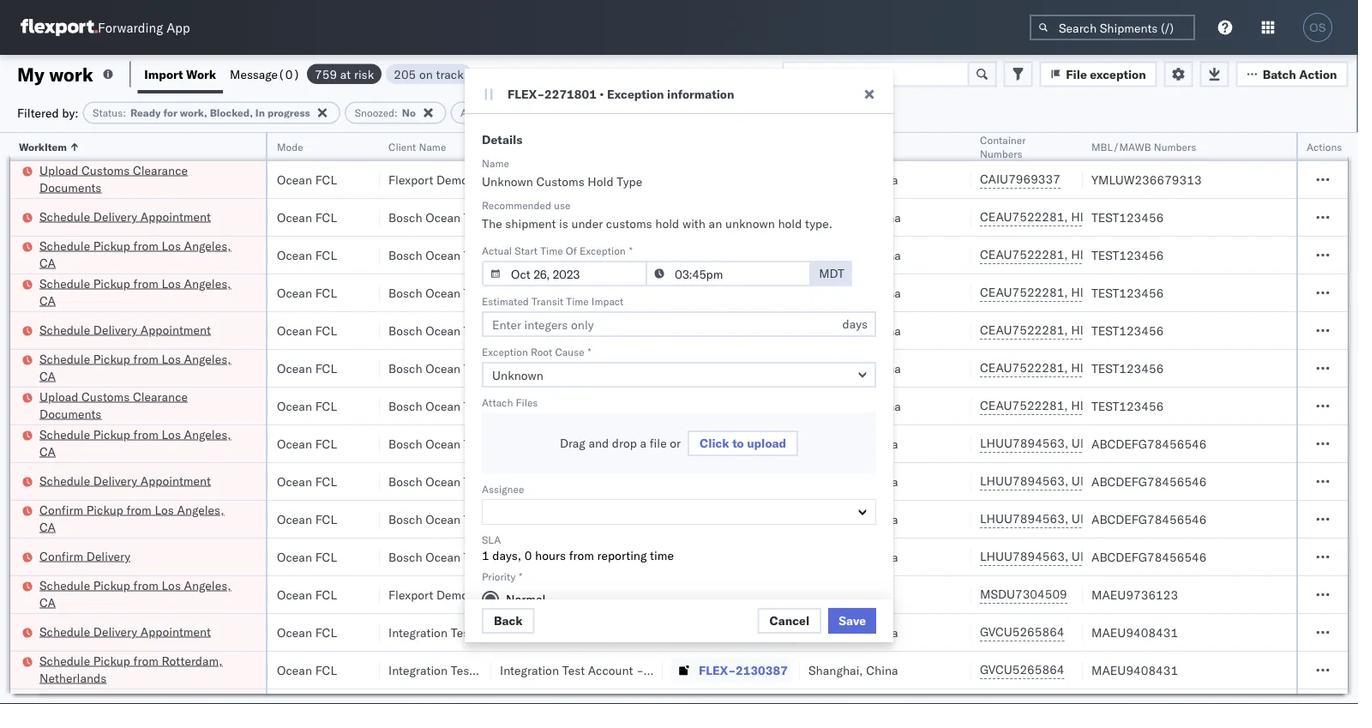 Task type: describe. For each thing, give the bounding box(es) containing it.
Unknown text field
[[482, 362, 877, 388]]

2 omkar from the top
[[1306, 210, 1343, 225]]

from for schedule pickup from rotterdam, netherlands button
[[133, 653, 159, 668]]

los for 2nd schedule pickup from los angeles, ca button from the bottom
[[162, 427, 181, 442]]

3 flex-1889466 from the top
[[699, 512, 788, 527]]

9 fcl from the top
[[315, 474, 337, 489]]

6 1846748 from the top
[[736, 398, 788, 413]]

ca for 1st schedule pickup from los angeles, ca button from the top of the page
[[39, 255, 56, 270]]

an
[[709, 216, 722, 231]]

1 vertical spatial *
[[588, 345, 591, 358]]

7:00
[[28, 549, 54, 564]]

2 12:59 from the top
[[28, 247, 62, 262]]

upload customs clearance documents for the upload customs clearance documents link corresponding to second upload customs clearance documents button from the bottom
[[39, 163, 188, 195]]

schedule for third schedule pickup from los angeles, ca button from the bottom of the page
[[39, 351, 90, 366]]

priority
[[482, 570, 516, 583]]

drag and drop a file or
[[560, 436, 681, 451]]

1 flex-1889466 from the top
[[699, 436, 788, 451]]

4 hlxu6269489, from the top
[[1072, 323, 1159, 338]]

7 12:59 from the top
[[28, 474, 62, 489]]

3 sa from the top
[[1346, 247, 1359, 262]]

0 horizontal spatial risk
[[354, 66, 374, 81]]

name inside name unknown customs hold type
[[482, 157, 509, 169]]

schedule pickup from los angeles, ca for 1st schedule pickup from los angeles, ca button from the top of the page
[[39, 238, 231, 270]]

1:00 am mdt, aug 19, 2022
[[28, 172, 190, 187]]

dec down 12:00 am mst, nov 9, 2022
[[120, 436, 142, 451]]

1 pm from the top
[[57, 512, 76, 527]]

2 shanghai, china from the top
[[809, 436, 899, 451]]

file
[[1066, 66, 1087, 81]]

customs for 1st upload customs clearance documents button from the bottom
[[82, 389, 130, 404]]

client name
[[389, 140, 446, 153]]

customs for second upload customs clearance documents button from the bottom
[[82, 163, 130, 178]]

1 schedule delivery appointment link from the top
[[39, 208, 211, 225]]

9 ocean fcl from the top
[[277, 474, 337, 489]]

container numbers
[[980, 133, 1026, 160]]

start
[[515, 244, 538, 257]]

operator
[[1306, 140, 1348, 153]]

5 sa from the top
[[1346, 323, 1359, 338]]

6 test123456 from the top
[[1092, 398, 1164, 413]]

shipment
[[505, 216, 556, 231]]

schedule pickup from rotterdam, netherlands link
[[39, 652, 244, 687]]

confirm delivery
[[39, 549, 130, 564]]

schedule for 2nd schedule pickup from los angeles, ca button from the bottom
[[39, 427, 90, 442]]

2 integration test account - karl lagerfeld from the top
[[500, 663, 723, 678]]

0 vertical spatial 23,
[[137, 512, 155, 527]]

schedule pickup from los angeles, ca for first schedule pickup from los angeles, ca button from the bottom of the page
[[39, 578, 231, 610]]

2 hlxu6269489, from the top
[[1072, 247, 1159, 262]]

maeu9736123
[[1092, 587, 1179, 602]]

2 1846748 from the top
[[736, 247, 788, 262]]

3 12:59 from the top
[[28, 285, 62, 300]]

1 5, from the top
[[146, 210, 157, 225]]

1893174
[[736, 587, 788, 602]]

1 omkar sa from the top
[[1306, 172, 1359, 187]]

schedule pickup from los angeles, ca for 2nd schedule pickup from los angeles, ca button from the bottom
[[39, 427, 231, 459]]

5:00 pm mst, dec 23, 2022
[[28, 512, 188, 527]]

schedule pickup from los angeles, ca link for third schedule pickup from los angeles, ca button from the bottom of the page
[[39, 350, 244, 385]]

bookings
[[500, 587, 550, 602]]

4 schedule delivery appointment from the top
[[39, 624, 211, 639]]

back
[[494, 613, 523, 628]]

6 ocean fcl from the top
[[277, 361, 337, 376]]

3 : from the left
[[491, 106, 494, 119]]

angeles, for 1st schedule pickup from los angeles, ca button from the top of the page
[[184, 238, 231, 253]]

6 shanghai, from the top
[[809, 625, 864, 640]]

schedule for schedule pickup from rotterdam, netherlands button
[[39, 653, 90, 668]]

os button
[[1299, 8, 1338, 47]]

work
[[49, 62, 93, 86]]

5 flex-1846748 from the top
[[699, 361, 788, 376]]

exception root cause *
[[482, 345, 591, 358]]

pickup for schedule pickup from rotterdam, netherlands button
[[93, 653, 130, 668]]

upload for 1st upload customs clearance documents button from the bottom
[[39, 389, 78, 404]]

1 1846748 from the top
[[736, 210, 788, 225]]

delivery inside 'link'
[[86, 549, 130, 564]]

Search Work text field
[[783, 61, 970, 87]]

container numbers button
[[972, 130, 1066, 160]]

2 lhuu7894563, from the top
[[980, 474, 1069, 489]]

ymluw236679313
[[1092, 172, 1202, 187]]

schedule for 2nd schedule pickup from los angeles, ca button from the top of the page
[[39, 276, 90, 291]]

los for first schedule pickup from los angeles, ca button from the bottom of the page
[[162, 578, 181, 593]]

1 hold from the left
[[656, 216, 680, 231]]

2 shanghai, from the top
[[809, 436, 864, 451]]

filtered
[[17, 105, 59, 120]]

3 5, from the top
[[146, 285, 157, 300]]

consignee up recommended
[[472, 172, 529, 187]]

2 horizontal spatial *
[[629, 244, 633, 257]]

attach files
[[482, 396, 538, 409]]

message
[[230, 66, 278, 81]]

: for snoozed
[[395, 106, 398, 119]]

6 shenzhen, china from the top
[[809, 398, 901, 413]]

schedule for third schedule delivery appointment button from the top of the page
[[39, 473, 90, 488]]

2 schedule delivery appointment link from the top
[[39, 321, 211, 338]]

reset to default filters button
[[633, 61, 783, 87]]

9 resize handle column header from the left
[[1063, 133, 1083, 704]]

2 karl from the top
[[647, 663, 669, 678]]

9,
[[145, 398, 156, 413]]

3 test123456 from the top
[[1092, 285, 1164, 300]]

ca for 2nd schedule pickup from los angeles, ca button from the bottom
[[39, 444, 56, 459]]

schedule for second schedule delivery appointment button
[[39, 322, 90, 337]]

pickup for 2nd schedule pickup from los angeles, ca button from the top of the page
[[93, 276, 130, 291]]

appointment for first schedule delivery appointment link from the bottom
[[140, 624, 211, 639]]

upload
[[747, 436, 787, 451]]

from for 2nd schedule pickup from los angeles, ca button from the top of the page
[[133, 276, 159, 291]]

recommended
[[482, 199, 552, 211]]

recommended use the shipment is under customs hold with an unknown hold type.
[[482, 199, 833, 231]]

my work
[[17, 62, 93, 86]]

6 hlxu6269489, from the top
[[1072, 398, 1159, 413]]

5 fcl from the top
[[315, 323, 337, 338]]

os
[[1310, 21, 1327, 34]]

forwarding
[[98, 19, 163, 36]]

3 ceau7522281, hlxu6269489, hlxu8034992 from the top
[[980, 285, 1247, 300]]

priority *
[[482, 570, 523, 583]]

1 flex-2130387 from the top
[[699, 625, 788, 640]]

1 9:30 pm mst, jan 23, 2023 from the top
[[28, 625, 185, 640]]

ready
[[130, 106, 161, 119]]

los for third schedule pickup from los angeles, ca button from the bottom of the page
[[162, 351, 181, 366]]

pickup for third schedule pickup from los angeles, ca button from the bottom of the page
[[93, 351, 130, 366]]

consignee down priority
[[472, 587, 529, 602]]

actions
[[1307, 140, 1343, 153]]

759
[[315, 66, 337, 81]]

workitem
[[19, 140, 67, 153]]

at
[[461, 106, 471, 119]]

appointment for 3rd schedule delivery appointment link from the top
[[140, 473, 211, 488]]

schedule for first schedule pickup from los angeles, ca button from the bottom of the page
[[39, 578, 90, 593]]

consignee button
[[492, 136, 646, 154]]

2 ceau7522281, from the top
[[980, 247, 1069, 262]]

2 vertical spatial 2023
[[155, 663, 185, 678]]

2 shenzhen, china from the top
[[809, 247, 901, 262]]

2 maeu9408431 from the top
[[1092, 663, 1179, 678]]

schedule for fourth schedule delivery appointment button from the bottom
[[39, 209, 90, 224]]

mbl/mawb
[[1092, 140, 1152, 153]]

2 lhuu7894563, uetu5238478 from the top
[[980, 474, 1156, 489]]

confirm pickup from los angeles, ca
[[39, 502, 224, 534]]

5 shanghai, from the top
[[809, 549, 864, 564]]

time
[[650, 548, 674, 563]]

sla
[[482, 533, 501, 546]]

1 vertical spatial 2023
[[155, 625, 185, 640]]

under
[[572, 216, 603, 231]]

type.
[[806, 216, 833, 231]]

from inside sla 1 days, 0 hours from reporting time
[[569, 548, 594, 563]]

10 resize handle column header from the left
[[1277, 133, 1298, 704]]

1 integration test account - karl lagerfeld from the top
[[500, 625, 723, 640]]

filters
[[738, 66, 772, 81]]

transit
[[532, 295, 564, 308]]

1 12:59 from the top
[[28, 210, 62, 225]]

impact
[[592, 295, 624, 308]]

attach
[[482, 396, 513, 409]]

estimated
[[482, 295, 529, 308]]

los for 2nd schedule pickup from los angeles, ca button from the top of the page
[[162, 276, 181, 291]]

client name button
[[380, 136, 474, 154]]

2 lagerfeld from the top
[[672, 663, 723, 678]]

time for start
[[541, 244, 563, 257]]

hold
[[588, 174, 614, 189]]

4 shanghai, from the top
[[809, 512, 864, 527]]

cancel
[[770, 613, 810, 628]]

import
[[144, 66, 183, 81]]

deadline
[[28, 140, 70, 153]]

6 resize handle column header from the left
[[642, 133, 663, 704]]

5 ceau7522281, hlxu6269489, hlxu8034992 from the top
[[980, 360, 1247, 375]]

clearance for 1st upload customs clearance documents button from the bottom's the upload customs clearance documents link
[[133, 389, 188, 404]]

2 5, from the top
[[146, 247, 157, 262]]

2 flex-2130387 from the top
[[699, 663, 788, 678]]

file exception
[[1066, 66, 1147, 81]]

time for transit
[[566, 295, 589, 308]]

import work button
[[138, 55, 223, 93]]

3 omkar from the top
[[1306, 247, 1343, 262]]

6 shenzhen, from the top
[[809, 398, 866, 413]]

from for third schedule pickup from los angeles, ca button from the bottom of the page
[[133, 351, 159, 366]]

(0)
[[278, 66, 300, 81]]

jaehyung
[[1306, 625, 1357, 640]]

filtered by:
[[17, 105, 79, 120]]

1 lagerfeld from the top
[[672, 625, 723, 640]]

angeles, for third schedule pickup from los angeles, ca button from the bottom of the page
[[184, 351, 231, 366]]

from for 2nd schedule pickup from los angeles, ca button from the bottom
[[133, 427, 159, 442]]

confirm for confirm pickup from los angeles, ca
[[39, 502, 83, 517]]

5 ceau7522281, from the top
[[980, 360, 1069, 375]]

4 schedule delivery appointment button from the top
[[39, 623, 211, 642]]

3 resize handle column header from the left
[[248, 133, 268, 704]]

track
[[436, 66, 464, 81]]

1 ocean fcl from the top
[[277, 172, 337, 187]]

flex-1893174
[[699, 587, 788, 602]]

1 vertical spatial jan
[[111, 625, 130, 640]]

3 uetu5238478 from the top
[[1072, 511, 1156, 526]]

confirm delivery button
[[39, 548, 130, 567]]

3 1889466 from the top
[[736, 512, 788, 527]]

to for reset
[[679, 66, 691, 81]]

rotterdam,
[[162, 653, 223, 668]]

1 test123456 from the top
[[1092, 210, 1164, 225]]

4 omkar from the top
[[1306, 285, 1343, 300]]

msdu7304509
[[980, 587, 1068, 602]]

11 ocean fcl from the top
[[277, 549, 337, 564]]

appointment for 1st schedule delivery appointment link from the top of the page
[[140, 209, 211, 224]]

schedule pickup from los angeles, ca link for 2nd schedule pickup from los angeles, ca button from the top of the page
[[39, 275, 244, 309]]

pickup for 2nd schedule pickup from los angeles, ca button from the bottom
[[93, 427, 130, 442]]

1 uetu5238478 from the top
[[1072, 436, 1156, 451]]

delivery up 5:00 pm mst, dec 23, 2022
[[93, 473, 137, 488]]

to for click
[[733, 436, 744, 451]]

batch action
[[1263, 66, 1338, 81]]

angeles, for 2nd schedule pickup from los angeles, ca button from the bottom
[[184, 427, 231, 442]]

los for 1st schedule pickup from los angeles, ca button from the top of the page
[[162, 238, 181, 253]]

schedule pickup from los angeles, ca link for first schedule pickup from los angeles, ca button from the bottom of the page
[[39, 577, 244, 611]]

clearance for the upload customs clearance documents link corresponding to second upload customs clearance documents button from the bottom
[[133, 163, 188, 178]]

2 vertical spatial 23,
[[133, 663, 152, 678]]

1 vertical spatial risk
[[474, 106, 491, 119]]

-- : -- -- text field
[[646, 261, 811, 287]]

1 vertical spatial 23,
[[133, 625, 152, 640]]

schedule for 1st schedule pickup from los angeles, ca button from the top of the page
[[39, 238, 90, 253]]

reset
[[644, 66, 676, 81]]

of
[[566, 244, 577, 257]]

cancel button
[[758, 608, 822, 634]]

upload customs clearance documents link for second upload customs clearance documents button from the bottom
[[39, 162, 244, 196]]

2 test123456 from the top
[[1092, 247, 1164, 262]]

4 12:59 am mdt, nov 5, 2022 from the top
[[28, 323, 190, 338]]

2 hold from the left
[[778, 216, 802, 231]]

1 2130387 from the top
[[736, 625, 788, 640]]

2 flex-1889466 from the top
[[699, 474, 788, 489]]

progress
[[268, 106, 310, 119]]

exception
[[1090, 66, 1147, 81]]

back button
[[482, 608, 535, 634]]

customs
[[606, 216, 652, 231]]

from for the confirm pickup from los angeles, ca 'button'
[[127, 502, 152, 517]]

snoozed
[[355, 106, 395, 119]]

1 shanghai, from the top
[[809, 172, 864, 187]]

schedule pickup from los angeles, ca link for 1st schedule pickup from los angeles, ca button from the top of the page
[[39, 237, 244, 271]]

pickup for 1st schedule pickup from los angeles, ca button from the top of the page
[[93, 238, 130, 253]]

unknown
[[726, 216, 775, 231]]

status
[[93, 106, 123, 119]]

5 schedule pickup from los angeles, ca button from the top
[[39, 577, 244, 613]]

2 vertical spatial jan
[[111, 663, 130, 678]]

confirm for confirm delivery
[[39, 549, 83, 564]]

4 flex-1846748 from the top
[[699, 323, 788, 338]]

overdue,
[[498, 106, 543, 119]]

angeles, for 2nd schedule pickup from los angeles, ca button from the top of the page
[[184, 276, 231, 291]]

10 ocean fcl from the top
[[277, 512, 337, 527]]

1 schedule delivery appointment button from the top
[[39, 208, 211, 227]]

2 vertical spatial exception
[[482, 345, 528, 358]]

workitem button
[[10, 136, 249, 154]]

24,
[[138, 549, 156, 564]]



Task type: vqa. For each thing, say whether or not it's contained in the screenshot.
FLXT00001846748C
no



Task type: locate. For each thing, give the bounding box(es) containing it.
ocean fcl
[[277, 172, 337, 187], [277, 210, 337, 225], [277, 247, 337, 262], [277, 285, 337, 300], [277, 323, 337, 338], [277, 361, 337, 376], [277, 398, 337, 413], [277, 436, 337, 451], [277, 474, 337, 489], [277, 512, 337, 527], [277, 549, 337, 564], [277, 587, 337, 602], [277, 625, 337, 640], [277, 663, 337, 678]]

2 schedule pickup from los angeles, ca button from the top
[[39, 275, 244, 311]]

1 vertical spatial 14,
[[145, 474, 164, 489]]

0 vertical spatial 2023
[[163, 587, 193, 602]]

ca for the confirm pickup from los angeles, ca 'button'
[[39, 519, 56, 534]]

0 vertical spatial documents
[[39, 180, 102, 195]]

3 12:59 am mdt, nov 5, 2022 from the top
[[28, 285, 190, 300]]

2 9:30 pm mst, jan 23, 2023 from the top
[[28, 663, 185, 678]]

blocked,
[[210, 106, 253, 119]]

flex-2130387 down flex-1893174
[[699, 625, 788, 640]]

1 vertical spatial 2130387
[[736, 663, 788, 678]]

customs up use
[[537, 174, 585, 189]]

0 vertical spatial clearance
[[133, 163, 188, 178]]

flex-1846748 button
[[672, 205, 792, 229], [672, 205, 792, 229], [672, 243, 792, 267], [672, 243, 792, 267], [672, 281, 792, 305], [672, 281, 792, 305], [672, 319, 792, 343], [672, 319, 792, 343], [672, 356, 792, 380], [672, 356, 792, 380], [672, 394, 792, 418], [672, 394, 792, 418]]

1 horizontal spatial to
[[733, 436, 744, 451]]

0 vertical spatial name
[[419, 140, 446, 153]]

integration down back button
[[500, 663, 559, 678]]

mst,
[[87, 398, 117, 413], [87, 436, 117, 451], [87, 474, 117, 489], [79, 512, 108, 527], [80, 549, 109, 564], [87, 587, 117, 602], [79, 625, 108, 640], [79, 663, 108, 678]]

omkar sa
[[1306, 172, 1359, 187], [1306, 210, 1359, 225], [1306, 247, 1359, 262], [1306, 285, 1359, 300], [1306, 323, 1359, 338]]

4 shanghai, china from the top
[[809, 512, 899, 527]]

1 horizontal spatial :
[[395, 106, 398, 119]]

3 ceau7522281, from the top
[[980, 285, 1069, 300]]

flex-1889466 button
[[672, 432, 792, 456], [672, 432, 792, 456], [672, 470, 792, 494], [672, 470, 792, 494], [672, 507, 792, 531], [672, 507, 792, 531]]

1 vertical spatial gvcu5265864
[[980, 662, 1065, 677]]

0 vertical spatial karl
[[647, 625, 669, 640]]

customs left 9,
[[82, 389, 130, 404]]

schedule pickup from los angeles, ca link
[[39, 237, 244, 271], [39, 275, 244, 309], [39, 350, 244, 385], [39, 426, 244, 460], [39, 577, 244, 611]]

1 vertical spatial upload customs clearance documents button
[[39, 388, 244, 424]]

schedule pickup from los angeles, ca for 2nd schedule pickup from los angeles, ca button from the top of the page
[[39, 276, 231, 308]]

0 vertical spatial integration test account - karl lagerfeld
[[500, 625, 723, 640]]

and
[[589, 436, 609, 451]]

* down customs
[[629, 244, 633, 257]]

759 at risk
[[315, 66, 374, 81]]

2 ceau7522281, hlxu6269489, hlxu8034992 from the top
[[980, 247, 1247, 262]]

1 horizontal spatial *
[[588, 345, 591, 358]]

1 maeu9408431 from the top
[[1092, 625, 1179, 640]]

numbers
[[1154, 140, 1197, 153], [980, 147, 1023, 160]]

forwarding app link
[[21, 19, 190, 36]]

am
[[57, 172, 77, 187], [65, 210, 85, 225], [65, 247, 85, 262], [65, 285, 85, 300], [65, 323, 85, 338], [65, 361, 85, 376], [65, 398, 85, 413], [65, 436, 85, 451], [65, 474, 85, 489], [57, 549, 77, 564], [65, 587, 85, 602]]

numbers up ymluw236679313
[[1154, 140, 1197, 153]]

action
[[1300, 66, 1338, 81]]

0 vertical spatial exception
[[607, 87, 664, 102]]

delivery down 1:00 am mdt, aug 19, 2022
[[93, 209, 137, 224]]

customs down 'deadline' button
[[82, 163, 130, 178]]

to right reset
[[679, 66, 691, 81]]

2130387 down the 1893174
[[736, 625, 788, 640]]

angeles, for the confirm pickup from los angeles, ca 'button'
[[177, 502, 224, 517]]

3 pm from the top
[[57, 663, 76, 678]]

mbl/mawb numbers button
[[1083, 136, 1281, 154]]

numbers inside container numbers
[[980, 147, 1023, 160]]

1 appointment from the top
[[140, 209, 211, 224]]

confirm inside 'confirm delivery' 'link'
[[39, 549, 83, 564]]

: left ready
[[123, 106, 126, 119]]

1 schedule pickup from los angeles, ca button from the top
[[39, 237, 244, 273]]

0 vertical spatial 12:59 am mst, dec 14, 2022
[[28, 436, 197, 451]]

6 ceau7522281, from the top
[[980, 398, 1069, 413]]

5 12:59 from the top
[[28, 361, 62, 376]]

4 ca from the top
[[39, 444, 56, 459]]

6 ceau7522281, hlxu6269489, hlxu8034992 from the top
[[980, 398, 1247, 413]]

file exception button
[[1040, 61, 1158, 87], [1040, 61, 1158, 87]]

1:00
[[28, 172, 54, 187]]

1 horizontal spatial time
[[566, 295, 589, 308]]

14,
[[145, 436, 164, 451], [145, 474, 164, 489]]

schedule delivery appointment button
[[39, 208, 211, 227], [39, 321, 211, 340], [39, 472, 211, 491], [39, 623, 211, 642]]

2 clearance from the top
[[133, 389, 188, 404]]

0 vertical spatial flexport demo consignee
[[389, 172, 529, 187]]

4 uetu5238478 from the top
[[1072, 549, 1156, 564]]

files
[[516, 396, 538, 409]]

2 demo from the top
[[437, 587, 468, 602]]

2 14, from the top
[[145, 474, 164, 489]]

3 shenzhen, china from the top
[[809, 285, 901, 300]]

time left "of"
[[541, 244, 563, 257]]

flexport demo consignee down priority
[[389, 587, 529, 602]]

confirm pickup from los angeles, ca link
[[39, 501, 244, 536]]

root
[[531, 345, 553, 358]]

0 vertical spatial gvcu5265864
[[980, 624, 1065, 639]]

days,
[[493, 548, 522, 563]]

: right at
[[491, 106, 494, 119]]

dec left 24,
[[112, 549, 135, 564]]

3 ocean fcl from the top
[[277, 247, 337, 262]]

0 vertical spatial 1889466
[[736, 436, 788, 451]]

hlxu8034992
[[1163, 209, 1247, 224], [1163, 247, 1247, 262], [1163, 285, 1247, 300], [1163, 323, 1247, 338], [1163, 360, 1247, 375], [1163, 398, 1247, 413]]

ca inside confirm pickup from los angeles, ca
[[39, 519, 56, 534]]

4 schedule pickup from los angeles, ca button from the top
[[39, 426, 244, 462]]

jan right netherlands
[[111, 663, 130, 678]]

14, down 9,
[[145, 436, 164, 451]]

0 vertical spatial account
[[588, 625, 633, 640]]

confirm down 5:00
[[39, 549, 83, 564]]

customs inside name unknown customs hold type
[[537, 174, 585, 189]]

3 hlxu8034992 from the top
[[1163, 285, 1247, 300]]

name inside button
[[419, 140, 446, 153]]

0 vertical spatial 14,
[[145, 436, 164, 451]]

3 hlxu6269489, from the top
[[1072, 285, 1159, 300]]

angeles, for first schedule pickup from los angeles, ca button from the bottom of the page
[[184, 578, 231, 593]]

MMM D, YYYY text field
[[482, 261, 648, 287]]

time right transit
[[566, 295, 589, 308]]

dec up confirm pickup from los angeles, ca
[[120, 474, 142, 489]]

12:59 am mdt, nov 5, 2022
[[28, 210, 190, 225], [28, 247, 190, 262], [28, 285, 190, 300], [28, 323, 190, 338], [28, 361, 190, 376]]

schedule delivery appointment link down 'aug'
[[39, 208, 211, 225]]

documents left 9,
[[39, 406, 102, 421]]

1 vertical spatial confirm
[[39, 549, 83, 564]]

1 abcdefg78456546 from the top
[[1092, 436, 1207, 451]]

maeu9408431
[[1092, 625, 1179, 640], [1092, 663, 1179, 678]]

flex-1846748
[[699, 210, 788, 225], [699, 247, 788, 262], [699, 285, 788, 300], [699, 323, 788, 338], [699, 361, 788, 376], [699, 398, 788, 413]]

1
[[482, 548, 490, 563]]

1 vertical spatial 9:30 pm mst, jan 23, 2023
[[28, 663, 185, 678]]

drag
[[560, 436, 586, 451]]

0 vertical spatial upload
[[39, 163, 78, 178]]

ca for 2nd schedule pickup from los angeles, ca button from the top of the page
[[39, 293, 56, 308]]

flex-2130387 button
[[672, 621, 792, 645], [672, 621, 792, 645], [672, 658, 792, 682], [672, 658, 792, 682]]

205
[[394, 66, 416, 81]]

1 vertical spatial 12:59 am mst, dec 14, 2022
[[28, 474, 197, 489]]

5 resize handle column header from the left
[[471, 133, 492, 704]]

los inside confirm pickup from los angeles, ca
[[155, 502, 174, 517]]

4 schedule delivery appointment link from the top
[[39, 623, 211, 640]]

1 upload customs clearance documents from the top
[[39, 163, 188, 195]]

work
[[186, 66, 216, 81]]

clearance
[[133, 163, 188, 178], [133, 389, 188, 404]]

1889466 up the 1893174
[[736, 512, 788, 527]]

1 flex-1846748 from the top
[[699, 210, 788, 225]]

0 horizontal spatial time
[[541, 244, 563, 257]]

0 vertical spatial upload customs clearance documents button
[[39, 162, 244, 198]]

1 vertical spatial lagerfeld
[[672, 663, 723, 678]]

2 schedule pickup from los angeles, ca from the top
[[39, 276, 231, 308]]

2023 right '13,'
[[163, 587, 193, 602]]

1 ceau7522281, hlxu6269489, hlxu8034992 from the top
[[980, 209, 1247, 224]]

upload for second upload customs clearance documents button from the bottom
[[39, 163, 78, 178]]

1 sa from the top
[[1346, 172, 1359, 187]]

14 fcl from the top
[[315, 663, 337, 678]]

1 vertical spatial upload customs clearance documents link
[[39, 388, 244, 422]]

schedule delivery appointment button up confirm pickup from los angeles, ca
[[39, 472, 211, 491]]

consignee inside button
[[500, 140, 549, 153]]

from inside confirm pickup from los angeles, ca
[[127, 502, 152, 517]]

schedule delivery appointment down 'aug'
[[39, 209, 211, 224]]

bookings test consignee
[[500, 587, 637, 602]]

* right cause
[[588, 345, 591, 358]]

: left the no
[[395, 106, 398, 119]]

with
[[683, 216, 706, 231]]

4 5, from the top
[[146, 323, 157, 338]]

11 resize handle column header from the left
[[1328, 133, 1348, 704]]

1 horizontal spatial hold
[[778, 216, 802, 231]]

click
[[700, 436, 730, 451]]

schedule pickup from los angeles, ca button
[[39, 237, 244, 273], [39, 275, 244, 311], [39, 350, 244, 386], [39, 426, 244, 462], [39, 577, 244, 613]]

7 shanghai, china from the top
[[809, 663, 899, 678]]

0
[[525, 548, 532, 563]]

1 vertical spatial clearance
[[133, 389, 188, 404]]

2 horizontal spatial :
[[491, 106, 494, 119]]

save button
[[829, 608, 877, 634]]

bosch
[[389, 210, 423, 225], [500, 210, 534, 225], [389, 247, 423, 262], [500, 247, 534, 262], [389, 285, 423, 300], [500, 285, 534, 300], [389, 323, 423, 338], [500, 323, 534, 338], [389, 361, 423, 376], [500, 361, 534, 376], [389, 398, 423, 413], [500, 398, 534, 413], [389, 436, 423, 451], [500, 436, 534, 451], [389, 474, 423, 489], [500, 474, 534, 489], [389, 512, 423, 527], [500, 512, 534, 527], [389, 549, 423, 564], [500, 549, 534, 564]]

1 vertical spatial flex-2130387
[[699, 663, 788, 678]]

2 vertical spatial *
[[519, 570, 523, 583]]

1 1889466 from the top
[[736, 436, 788, 451]]

6 flex-1846748 from the top
[[699, 398, 788, 413]]

2 upload customs clearance documents from the top
[[39, 389, 188, 421]]

0 horizontal spatial to
[[679, 66, 691, 81]]

reset to default filters
[[644, 66, 772, 81]]

los for the confirm pickup from los angeles, ca 'button'
[[155, 502, 174, 517]]

batch
[[1263, 66, 1297, 81]]

exception down reset
[[607, 87, 664, 102]]

6 12:59 from the top
[[28, 436, 62, 451]]

6 ca from the top
[[39, 595, 56, 610]]

3 shanghai, china from the top
[[809, 474, 899, 489]]

1 vertical spatial karl
[[647, 663, 669, 678]]

0 horizontal spatial name
[[419, 140, 446, 153]]

2 upload customs clearance documents link from the top
[[39, 388, 244, 422]]

0 horizontal spatial numbers
[[980, 147, 1023, 160]]

0 vertical spatial integration
[[500, 625, 559, 640]]

documents
[[39, 180, 102, 195], [39, 406, 102, 421]]

2 appointment from the top
[[140, 322, 211, 337]]

1 vertical spatial demo
[[437, 587, 468, 602]]

consignee down 'reporting'
[[579, 587, 637, 602]]

at
[[340, 66, 351, 81]]

2 sa from the top
[[1346, 210, 1359, 225]]

1 vertical spatial flex-1889466
[[699, 474, 788, 489]]

schedule delivery appointment button up 12:00 am mst, nov 9, 2022
[[39, 321, 211, 340]]

from for first schedule pickup from los angeles, ca button from the bottom of the page
[[133, 578, 159, 593]]

12 fcl from the top
[[315, 587, 337, 602]]

2 flex-1846748 from the top
[[699, 247, 788, 262]]

0 vertical spatial 9:30
[[28, 625, 54, 640]]

delivery down 5:00 pm mst, dec 23, 2022
[[86, 549, 130, 564]]

schedule pickup from los angeles, ca
[[39, 238, 231, 270], [39, 276, 231, 308], [39, 351, 231, 383], [39, 427, 231, 459], [39, 578, 231, 610]]

2 vertical spatial 1889466
[[736, 512, 788, 527]]

3 lhuu7894563, from the top
[[980, 511, 1069, 526]]

angeles, inside confirm pickup from los angeles, ca
[[177, 502, 224, 517]]

1 vertical spatial maeu9408431
[[1092, 663, 1179, 678]]

1889466 down upload
[[736, 474, 788, 489]]

schedule pickup from rotterdam, netherlands button
[[39, 652, 244, 688]]

1 vertical spatial time
[[566, 295, 589, 308]]

0 vertical spatial flex-2130387
[[699, 625, 788, 640]]

1889466 right click
[[736, 436, 788, 451]]

confirm inside confirm pickup from los angeles, ca
[[39, 502, 83, 517]]

4 lhuu7894563, uetu5238478 from the top
[[980, 549, 1156, 564]]

from for 1st schedule pickup from los angeles, ca button from the top of the page
[[133, 238, 159, 253]]

12:00 am mst, nov 9, 2022
[[28, 398, 189, 413]]

* up bookings
[[519, 570, 523, 583]]

mdt
[[819, 266, 845, 281]]

to inside button
[[733, 436, 744, 451]]

5 ca from the top
[[39, 519, 56, 534]]

1 vertical spatial name
[[482, 157, 509, 169]]

0 vertical spatial upload customs clearance documents
[[39, 163, 188, 195]]

ocean
[[277, 172, 312, 187], [277, 210, 312, 225], [426, 210, 461, 225], [537, 210, 572, 225], [277, 247, 312, 262], [426, 247, 461, 262], [537, 247, 572, 262], [277, 285, 312, 300], [426, 285, 461, 300], [537, 285, 572, 300], [277, 323, 312, 338], [426, 323, 461, 338], [537, 323, 572, 338], [277, 361, 312, 376], [426, 361, 461, 376], [537, 361, 572, 376], [277, 398, 312, 413], [426, 398, 461, 413], [537, 398, 572, 413], [277, 436, 312, 451], [426, 436, 461, 451], [537, 436, 572, 451], [277, 474, 312, 489], [426, 474, 461, 489], [537, 474, 572, 489], [277, 512, 312, 527], [426, 512, 461, 527], [537, 512, 572, 527], [277, 549, 312, 564], [426, 549, 461, 564], [537, 549, 572, 564], [277, 587, 312, 602], [277, 625, 312, 640], [277, 663, 312, 678]]

jan left '13,'
[[120, 587, 139, 602]]

1 shenzhen, from the top
[[809, 210, 866, 225]]

1 vertical spatial upload
[[39, 389, 78, 404]]

sla 1 days, 0 hours from reporting time
[[482, 533, 674, 563]]

1 ca from the top
[[39, 255, 56, 270]]

1 vertical spatial 9:30
[[28, 663, 54, 678]]

schedule delivery appointment link up the schedule pickup from rotterdam, netherlands
[[39, 623, 211, 640]]

12:59 am mst, dec 14, 2022 down 12:00 am mst, nov 9, 2022
[[28, 436, 197, 451]]

0 vertical spatial confirm
[[39, 502, 83, 517]]

2130387 down cancel button
[[736, 663, 788, 678]]

Search Shipments (/) text field
[[1030, 15, 1196, 40]]

schedule delivery appointment button down 'aug'
[[39, 208, 211, 227]]

0 horizontal spatial hold
[[656, 216, 680, 231]]

0 horizontal spatial *
[[519, 570, 523, 583]]

file
[[650, 436, 667, 451]]

0 horizontal spatial :
[[123, 106, 126, 119]]

1 clearance from the top
[[133, 163, 188, 178]]

0 vertical spatial flex-1889466
[[699, 436, 788, 451]]

exception left root
[[482, 345, 528, 358]]

name up --
[[482, 157, 509, 169]]

3 schedule delivery appointment link from the top
[[39, 472, 211, 489]]

0 vertical spatial maeu9408431
[[1092, 625, 1179, 640]]

flexport demo consignee
[[389, 172, 529, 187], [389, 587, 529, 602]]

1 vertical spatial pm
[[57, 625, 76, 640]]

5 schedule pickup from los angeles, ca link from the top
[[39, 577, 244, 611]]

hold left with
[[656, 216, 680, 231]]

Enter integers only number field
[[482, 311, 877, 337]]

type
[[617, 174, 643, 189]]

to inside button
[[679, 66, 691, 81]]

appointment up confirm pickup from los angeles, ca link on the left of page
[[140, 473, 211, 488]]

12:59 am mst, dec 14, 2022
[[28, 436, 197, 451], [28, 474, 197, 489]]

jan up the schedule pickup from rotterdam, netherlands
[[111, 625, 130, 640]]

flex-1889466 right or
[[699, 436, 788, 451]]

2 flexport demo consignee from the top
[[389, 587, 529, 602]]

schedule delivery appointment link up 12:00 am mst, nov 9, 2022
[[39, 321, 211, 338]]

flex-1889466 down click to upload button
[[699, 474, 788, 489]]

upload customs clearance documents for 1st upload customs clearance documents button from the bottom's the upload customs clearance documents link
[[39, 389, 188, 421]]

schedule pickup from los angeles, ca for third schedule pickup from los angeles, ca button from the bottom of the page
[[39, 351, 231, 383]]

0 vertical spatial upload customs clearance documents link
[[39, 162, 244, 196]]

from
[[133, 238, 159, 253], [133, 276, 159, 291], [133, 351, 159, 366], [133, 427, 159, 442], [127, 502, 152, 517], [569, 548, 594, 563], [133, 578, 159, 593], [133, 653, 159, 668]]

documents down deadline on the top of page
[[39, 180, 102, 195]]

1 shenzhen, china from the top
[[809, 210, 901, 225]]

schedule pickup from los angeles, ca link for 2nd schedule pickup from los angeles, ca button from the bottom
[[39, 426, 244, 460]]

to right click
[[733, 436, 744, 451]]

abcdefg78456546
[[1092, 436, 1207, 451], [1092, 474, 1207, 489], [1092, 512, 1207, 527], [1092, 549, 1207, 564]]

0 vertical spatial demo
[[437, 172, 468, 187]]

1 vertical spatial exception
[[580, 244, 626, 257]]

2 shenzhen, from the top
[[809, 247, 866, 262]]

2271801
[[545, 87, 597, 102]]

1 horizontal spatial risk
[[474, 106, 491, 119]]

2 12:59 am mst, dec 14, 2022 from the top
[[28, 474, 197, 489]]

1 vertical spatial flexport
[[389, 587, 433, 602]]

schedule for first schedule delivery appointment button from the bottom
[[39, 624, 90, 639]]

5 hlxu8034992 from the top
[[1163, 360, 1247, 375]]

7 fcl from the top
[[315, 398, 337, 413]]

yantian
[[809, 587, 849, 602]]

upload customs clearance documents link
[[39, 162, 244, 196], [39, 388, 244, 422]]

3 schedule pickup from los angeles, ca button from the top
[[39, 350, 244, 386]]

or
[[670, 436, 681, 451]]

schedule inside the schedule pickup from rotterdam, netherlands
[[39, 653, 90, 668]]

consignee down at risk : overdue, due soon
[[500, 140, 549, 153]]

0 vertical spatial 9:30 pm mst, jan 23, 2023
[[28, 625, 185, 640]]

1 9:30 from the top
[[28, 625, 54, 640]]

1 lhuu7894563, uetu5238478 from the top
[[980, 436, 1156, 451]]

netherlands
[[39, 670, 107, 685]]

11 fcl from the top
[[315, 549, 337, 564]]

schedule pickup from rotterdam, netherlands
[[39, 653, 223, 685]]

2 vertical spatial pm
[[57, 663, 76, 678]]

sa
[[1346, 172, 1359, 187], [1346, 210, 1359, 225], [1346, 247, 1359, 262], [1346, 285, 1359, 300], [1346, 323, 1359, 338]]

delivery down 12:59 am mst, jan 13, 2023
[[93, 624, 137, 639]]

: for status
[[123, 106, 126, 119]]

3 shenzhen, from the top
[[809, 285, 866, 300]]

confirm pickup from los angeles, ca button
[[39, 501, 244, 537]]

flex-1889466 up flex-1893174
[[699, 512, 788, 527]]

23, up schedule pickup from rotterdam, netherlands link
[[133, 625, 152, 640]]

1 vertical spatial flexport demo consignee
[[389, 587, 529, 602]]

status : ready for work, blocked, in progress
[[93, 106, 310, 119]]

4 appointment from the top
[[140, 624, 211, 639]]

appointment up 9,
[[140, 322, 211, 337]]

appointment up rotterdam, on the bottom
[[140, 624, 211, 639]]

3 ca from the top
[[39, 368, 56, 383]]

12:00
[[28, 398, 62, 413]]

0 vertical spatial 2130387
[[736, 625, 788, 640]]

resize handle column header
[[188, 133, 208, 704], [245, 133, 266, 704], [248, 133, 268, 704], [359, 133, 380, 704], [471, 133, 492, 704], [642, 133, 663, 704], [780, 133, 800, 704], [951, 133, 972, 704], [1063, 133, 1083, 704], [1277, 133, 1298, 704], [1328, 133, 1348, 704]]

2 12:59 am mdt, nov 5, 2022 from the top
[[28, 247, 190, 262]]

0 vertical spatial pm
[[57, 512, 76, 527]]

1 vertical spatial account
[[588, 663, 633, 678]]

4 omkar sa from the top
[[1306, 285, 1359, 300]]

schedule delivery appointment up 12:00 am mst, nov 9, 2022
[[39, 322, 211, 337]]

0 vertical spatial *
[[629, 244, 633, 257]]

4 lhuu7894563, from the top
[[980, 549, 1069, 564]]

2 pm from the top
[[57, 625, 76, 640]]

1 account from the top
[[588, 625, 633, 640]]

1 karl from the top
[[647, 625, 669, 640]]

test123456
[[1092, 210, 1164, 225], [1092, 247, 1164, 262], [1092, 285, 1164, 300], [1092, 323, 1164, 338], [1092, 361, 1164, 376], [1092, 398, 1164, 413]]

3 schedule delivery appointment from the top
[[39, 473, 211, 488]]

no
[[402, 106, 416, 119]]

1 vertical spatial to
[[733, 436, 744, 451]]

my
[[17, 62, 44, 86]]

ca for third schedule pickup from los angeles, ca button from the bottom of the page
[[39, 368, 56, 383]]

exception down the under
[[580, 244, 626, 257]]

shanghai, china
[[809, 172, 899, 187], [809, 436, 899, 451], [809, 474, 899, 489], [809, 512, 899, 527], [809, 549, 899, 564], [809, 625, 899, 640], [809, 663, 899, 678]]

2 schedule delivery appointment button from the top
[[39, 321, 211, 340]]

23, up 24,
[[137, 512, 155, 527]]

pickup inside confirm pickup from los angeles, ca
[[86, 502, 123, 517]]

2 fcl from the top
[[315, 210, 337, 225]]

1 flexport demo consignee from the top
[[389, 172, 529, 187]]

0 vertical spatial risk
[[354, 66, 374, 81]]

2 ocean fcl from the top
[[277, 210, 337, 225]]

1 vertical spatial documents
[[39, 406, 102, 421]]

ca for first schedule pickup from los angeles, ca button from the bottom of the page
[[39, 595, 56, 610]]

flexport. image
[[21, 19, 98, 36]]

3 abcdefg78456546 from the top
[[1092, 512, 1207, 527]]

name right client
[[419, 140, 446, 153]]

0 vertical spatial flexport
[[389, 172, 433, 187]]

from inside the schedule pickup from rotterdam, netherlands
[[133, 653, 159, 668]]

confirm up 7:00
[[39, 502, 83, 517]]

1 vertical spatial integration
[[500, 663, 559, 678]]

hold left type.
[[778, 216, 802, 231]]

0 vertical spatial time
[[541, 244, 563, 257]]

pickup for first schedule pickup from los angeles, ca button from the bottom of the page
[[93, 578, 130, 593]]

2 1889466 from the top
[[736, 474, 788, 489]]

flexport demo consignee down client name button
[[389, 172, 529, 187]]

23, left rotterdam, on the bottom
[[133, 663, 152, 678]]

documents for the upload customs clearance documents link corresponding to second upload customs clearance documents button from the bottom
[[39, 180, 102, 195]]

3 flex-1846748 from the top
[[699, 285, 788, 300]]

delivery up 12:00 am mst, nov 9, 2022
[[93, 322, 137, 337]]

12:59 am mst, dec 14, 2022 up 5:00 pm mst, dec 23, 2022
[[28, 474, 197, 489]]

appointment down 19, at the top
[[140, 209, 211, 224]]

schedule delivery appointment up confirm pickup from los angeles, ca
[[39, 473, 211, 488]]

ca
[[39, 255, 56, 270], [39, 293, 56, 308], [39, 368, 56, 383], [39, 444, 56, 459], [39, 519, 56, 534], [39, 595, 56, 610]]

integration down normal
[[500, 625, 559, 640]]

205 on track
[[394, 66, 464, 81]]

8 12:59 from the top
[[28, 587, 62, 602]]

2023 down '13,'
[[155, 663, 185, 678]]

confirm
[[39, 502, 83, 517], [39, 549, 83, 564]]

numbers for mbl/mawb numbers
[[1154, 140, 1197, 153]]

numbers for container numbers
[[980, 147, 1023, 160]]

upload customs clearance documents link for 1st upload customs clearance documents button from the bottom
[[39, 388, 244, 422]]

2 vertical spatial flex-1889466
[[699, 512, 788, 527]]

schedule delivery appointment button up the schedule pickup from rotterdam, netherlands
[[39, 623, 211, 642]]

1 vertical spatial upload customs clearance documents
[[39, 389, 188, 421]]

dec up 7:00 am mst, dec 24, 2022
[[111, 512, 134, 527]]

forwarding app
[[98, 19, 190, 36]]

numbers inside button
[[1154, 140, 1197, 153]]

0 vertical spatial to
[[679, 66, 691, 81]]

2023 up rotterdam, on the bottom
[[155, 625, 185, 640]]

1 vertical spatial integration test account - karl lagerfeld
[[500, 663, 723, 678]]

numbers down container
[[980, 147, 1023, 160]]

pickup inside the schedule pickup from rotterdam, netherlands
[[93, 653, 130, 668]]

a
[[640, 436, 647, 451]]

documents for 1st upload customs clearance documents button from the bottom's the upload customs clearance documents link
[[39, 406, 102, 421]]

1 vertical spatial 1889466
[[736, 474, 788, 489]]

1 hlxu6269489, from the top
[[1072, 209, 1159, 224]]

*
[[629, 244, 633, 257], [588, 345, 591, 358], [519, 570, 523, 583]]

fcl
[[315, 172, 337, 187], [315, 210, 337, 225], [315, 247, 337, 262], [315, 285, 337, 300], [315, 323, 337, 338], [315, 361, 337, 376], [315, 398, 337, 413], [315, 436, 337, 451], [315, 474, 337, 489], [315, 512, 337, 527], [315, 549, 337, 564], [315, 587, 337, 602], [315, 625, 337, 640], [315, 663, 337, 678]]

2 omkar sa from the top
[[1306, 210, 1359, 225]]

0 vertical spatial lagerfeld
[[672, 625, 723, 640]]

schedule delivery appointment up the schedule pickup from rotterdam, netherlands
[[39, 624, 211, 639]]

appointment for third schedule delivery appointment link from the bottom
[[140, 322, 211, 337]]

5 test123456 from the top
[[1092, 361, 1164, 376]]

1 horizontal spatial numbers
[[1154, 140, 1197, 153]]

1 horizontal spatial name
[[482, 157, 509, 169]]

0 vertical spatial jan
[[120, 587, 139, 602]]

in
[[255, 106, 265, 119]]

delivery
[[93, 209, 137, 224], [93, 322, 137, 337], [93, 473, 137, 488], [86, 549, 130, 564], [93, 624, 137, 639]]

5,
[[146, 210, 157, 225], [146, 247, 157, 262], [146, 285, 157, 300], [146, 323, 157, 338], [146, 361, 157, 376]]

1 12:59 am mdt, nov 5, 2022 from the top
[[28, 210, 190, 225]]

14, up confirm pickup from los angeles, ca link on the left of page
[[145, 474, 164, 489]]

schedule delivery appointment link up confirm pickup from los angeles, ca
[[39, 472, 211, 489]]

flex-2271801 • exception information
[[508, 87, 735, 102]]

pickup for the confirm pickup from los angeles, ca 'button'
[[86, 502, 123, 517]]

flex-2130387 down cancel button
[[699, 663, 788, 678]]



